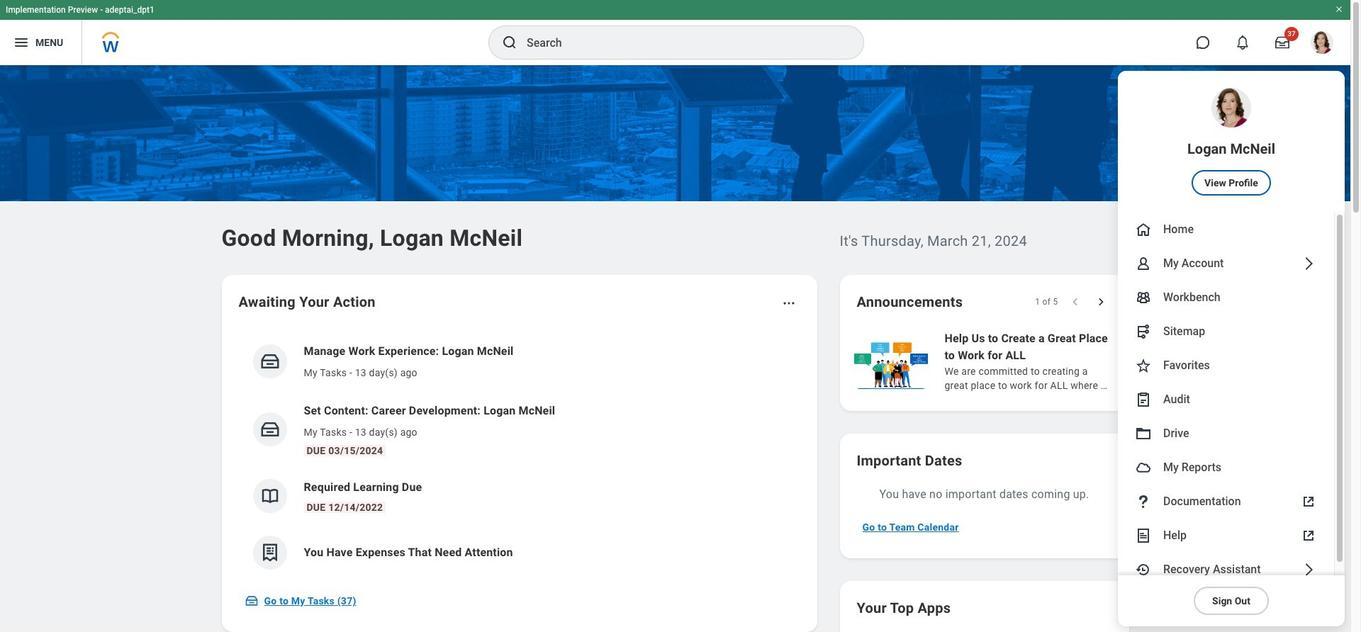 Task type: vqa. For each thing, say whether or not it's contained in the screenshot.
"notifications"
no



Task type: describe. For each thing, give the bounding box(es) containing it.
document image
[[1135, 528, 1152, 545]]

paste image
[[1135, 391, 1152, 408]]

folder open image
[[1135, 425, 1152, 442]]

6 menu item from the top
[[1118, 349, 1334, 383]]

Search Workday  search field
[[527, 27, 835, 58]]

logan mcneil image
[[1311, 31, 1334, 54]]

star image
[[1135, 357, 1152, 374]]

close environment banner image
[[1335, 5, 1344, 13]]

book open image
[[259, 486, 280, 507]]

inbox large image
[[1276, 35, 1290, 50]]

endpoints image
[[1135, 323, 1152, 340]]

10 menu item from the top
[[1118, 485, 1334, 519]]

chevron right image
[[1300, 562, 1317, 579]]

ext link image
[[1300, 493, 1317, 510]]

0 horizontal spatial list
[[239, 332, 800, 581]]

dashboard expenses image
[[259, 542, 280, 564]]

1 inbox image from the top
[[259, 351, 280, 372]]

contact card matrix manager image
[[1135, 289, 1152, 306]]

8 menu item from the top
[[1118, 417, 1334, 451]]

2 inbox image from the top
[[259, 419, 280, 440]]

3 menu item from the top
[[1118, 247, 1334, 281]]

time image
[[1135, 562, 1152, 579]]

4 menu item from the top
[[1118, 281, 1334, 315]]

chevron right image
[[1300, 255, 1317, 272]]

1 horizontal spatial list
[[851, 329, 1361, 394]]

notifications large image
[[1236, 35, 1250, 50]]



Task type: locate. For each thing, give the bounding box(es) containing it.
ext link image
[[1300, 528, 1317, 545]]

2 menu item from the top
[[1118, 213, 1334, 247]]

user image
[[1135, 255, 1152, 272]]

main content
[[0, 65, 1361, 632]]

question image
[[1135, 493, 1152, 510]]

banner
[[0, 0, 1351, 627]]

search image
[[501, 34, 518, 51]]

status
[[1035, 296, 1058, 308]]

0 vertical spatial inbox image
[[259, 351, 280, 372]]

menu item
[[1118, 71, 1345, 213], [1118, 213, 1334, 247], [1118, 247, 1334, 281], [1118, 281, 1334, 315], [1118, 315, 1334, 349], [1118, 349, 1334, 383], [1118, 383, 1334, 417], [1118, 417, 1334, 451], [1118, 451, 1334, 485], [1118, 485, 1334, 519], [1118, 519, 1334, 553], [1118, 553, 1334, 587]]

home image
[[1135, 221, 1152, 238]]

1 vertical spatial inbox image
[[259, 419, 280, 440]]

7 menu item from the top
[[1118, 383, 1334, 417]]

chevron left small image
[[1068, 295, 1082, 309]]

avatar image
[[1135, 459, 1152, 476]]

9 menu item from the top
[[1118, 451, 1334, 485]]

5 menu item from the top
[[1118, 315, 1334, 349]]

inbox image
[[244, 594, 258, 608]]

chevron right small image
[[1094, 295, 1108, 309]]

list
[[851, 329, 1361, 394], [239, 332, 800, 581]]

1 menu item from the top
[[1118, 71, 1345, 213]]

12 menu item from the top
[[1118, 553, 1334, 587]]

justify image
[[13, 34, 30, 51]]

11 menu item from the top
[[1118, 519, 1334, 553]]

inbox image
[[259, 351, 280, 372], [259, 419, 280, 440]]

menu
[[1118, 71, 1345, 627]]



